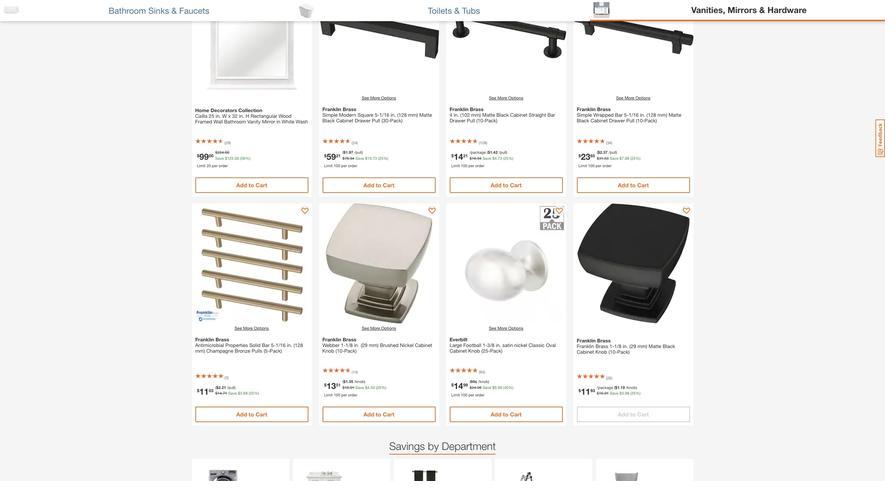 Task type: locate. For each thing, give the bounding box(es) containing it.
99
[[199, 152, 209, 162], [463, 383, 468, 388], [498, 386, 502, 390]]

0 horizontal spatial 21
[[222, 386, 226, 390]]

1 94 from the left
[[350, 156, 354, 161]]

options up nickel
[[508, 326, 523, 331]]

2 left '37'
[[600, 150, 602, 155]]

/package up 91
[[597, 386, 613, 390]]

2 horizontal spatial knob
[[595, 349, 607, 355]]

save right 71
[[228, 391, 237, 396]]

/pull for 59
[[354, 150, 362, 155]]

drawer inside franklin brass 4 in. (102 mm) matte black cabinet straight bar drawer pull (10-pack)
[[450, 118, 465, 124]]

0 horizontal spatial 94
[[350, 156, 354, 161]]

/pull inside $ 59 21 ( $ 1 . 97 /pull ) $ 78 . 94 save $ 19 . 73 ( 25 %) limit 100 per order
[[354, 150, 362, 155]]

save left 9
[[483, 386, 491, 390]]

18
[[472, 156, 476, 161], [345, 386, 349, 390]]

more for see more options link above franklin brass simple modern square 5-1/16 in. (128 mm) matte black cabinet drawer pull (30-pack)
[[370, 95, 380, 101]]

more for see more options link over 'satin' at bottom
[[497, 326, 507, 331]]

limit
[[197, 163, 205, 168], [324, 163, 333, 168], [451, 163, 460, 168], [579, 163, 587, 168], [324, 393, 333, 398], [451, 393, 460, 398]]

1 horizontal spatial 2
[[600, 150, 602, 155]]

more up franklin brass simple modern square 5-1/16 in. (128 mm) matte black cabinet drawer pull (30-pack)
[[370, 95, 380, 101]]

3 drawer from the left
[[609, 118, 625, 124]]

see for see more options link over 'satin' at bottom
[[489, 326, 496, 331]]

99 up 20
[[199, 152, 209, 162]]

brass for properties
[[216, 337, 229, 343]]

5- inside franklin brass antimicrobial properties solid bar 5-1/16 in. (128 mm) champagne bronze pulls (5-pack)
[[271, 343, 276, 349]]

2 horizontal spatial display image
[[683, 208, 690, 215]]

00
[[225, 150, 229, 155], [209, 153, 213, 158], [235, 156, 239, 161]]

save inside $ 11 93 /package ( $ 1 . 19 /knob ) $ 15 . 91 save $ 3 . 98 ( 25 %)
[[610, 391, 618, 396]]

cabinet
[[510, 112, 527, 118], [336, 118, 353, 124], [590, 118, 608, 124], [415, 343, 432, 349], [450, 348, 467, 354], [577, 349, 594, 355]]

options up franklin brass 4 in. (102 mm) matte black cabinet straight bar drawer pull (10-pack)
[[508, 95, 523, 101]]

1- inside franklin brass webber 1-1/8 in. (29 mm) brushed nickel cabinet knob (10-pack)
[[341, 343, 346, 349]]

drawer
[[355, 118, 371, 124], [450, 118, 465, 124], [609, 118, 625, 124]]

25
[[209, 113, 214, 119], [379, 156, 383, 161], [504, 156, 508, 161], [631, 156, 636, 161], [377, 386, 381, 390], [250, 391, 254, 396], [631, 391, 636, 396]]

knob up 13
[[322, 348, 334, 354]]

%) inside $ 23 65 ( $ 2 . 37 /pull ) $ 31 . 53 save $ 7 . 88 ( 25 %) limit 100 per order
[[636, 156, 641, 161]]

add down $ 14 21 /package ( $ 1 . 42 /pull ) $ 18 . 94 save $ 4 . 73 ( 25 %) limit 100 per order
[[491, 182, 501, 189]]

100 inside $ 23 65 ( $ 2 . 37 /pull ) $ 31 . 53 save $ 7 . 88 ( 25 %) limit 100 per order
[[588, 163, 595, 168]]

simple left modern
[[322, 112, 338, 118]]

73 inside $ 59 21 ( $ 1 . 97 /pull ) $ 78 . 94 save $ 19 . 73 ( 25 %) limit 100 per order
[[373, 156, 377, 161]]

2 right 03
[[218, 386, 221, 390]]

99 right 9
[[498, 386, 502, 390]]

0 horizontal spatial 73
[[373, 156, 377, 161]]

2 simple from the left
[[577, 112, 592, 118]]

bronze
[[235, 348, 250, 354]]

11 left 71
[[199, 387, 209, 397]]

91
[[604, 391, 609, 396]]

3
[[225, 376, 228, 380], [240, 391, 242, 396], [622, 391, 624, 396]]

0 horizontal spatial 5-
[[271, 343, 276, 349]]

20
[[206, 163, 211, 168]]

see more options up franklin brass 4 in. (102 mm) matte black cabinet straight bar drawer pull (10-pack)
[[489, 95, 523, 101]]

decor & furniture image
[[606, 470, 647, 482]]

1 drawer from the left
[[355, 118, 371, 124]]

faucets
[[179, 5, 209, 15]]

see more options up franklin brass simple wrapped bar 5-1/16 in. (128 mm) matte black cabinet drawer pull (10-pack)
[[616, 95, 650, 101]]

3 up $ 11 03 ( $ 2 . 21 /pull ) $ 14 . 71 save $ 3 . 68 ( 25 %)
[[225, 376, 228, 380]]

1 / 18 group
[[192, 460, 289, 482]]

1 horizontal spatial display image
[[428, 208, 435, 215]]

options up solid
[[254, 326, 269, 331]]

0 horizontal spatial /package
[[470, 150, 486, 155]]

1 horizontal spatial 1/8
[[614, 344, 621, 350]]

94 right the 78
[[350, 156, 354, 161]]

see more options up franklin brass antimicrobial properties solid bar 5-1/16 in. (128 mm) champagne bronze pulls (5-pack)
[[235, 326, 269, 331]]

1 vertical spatial 2
[[218, 386, 221, 390]]

1 horizontal spatial 94
[[477, 156, 482, 161]]

save inside $ 14 21 /package ( $ 1 . 42 /pull ) $ 18 . 94 save $ 4 . 73 ( 25 %) limit 100 per order
[[483, 156, 491, 161]]

1 horizontal spatial 4
[[450, 112, 452, 118]]

bath & faucets image
[[303, 470, 344, 482]]

order down ( 108 )
[[475, 163, 484, 168]]

100 inside $ 14 99 ( 60 ¢ /knob ) $ 24 . 98 save $ 9 . 99 ( 40 %) limit 100 per order
[[461, 393, 467, 398]]

2 vertical spatial 4
[[367, 386, 369, 390]]

/pull right '37'
[[609, 150, 616, 155]]

2 73 from the left
[[498, 156, 502, 161]]

0 horizontal spatial 11
[[199, 387, 209, 397]]

see more options for see more options link on top of franklin brass simple wrapped bar 5-1/16 in. (128 mm) matte black cabinet drawer pull (10-pack)
[[616, 95, 650, 101]]

4 in. (102 mm) matte black cabinet straight bar drawer pull (10-pack) image
[[446, 0, 566, 93]]

5- right wrapped
[[624, 112, 629, 118]]

satin
[[502, 343, 513, 349]]

bathroom down decorators
[[224, 119, 246, 125]]

save down ( 108 )
[[483, 156, 491, 161]]

simple
[[322, 112, 338, 118], [577, 112, 592, 118]]

toilets & tubs button
[[295, 0, 590, 21]]

black inside franklin brass 4 in. (102 mm) matte black cabinet straight bar drawer pull (10-pack)
[[496, 112, 509, 118]]

see up franklin brass 4 in. (102 mm) matte black cabinet straight bar drawer pull (10-pack)
[[489, 95, 496, 101]]

pull inside franklin brass simple wrapped bar 5-1/16 in. (128 mm) matte black cabinet drawer pull (10-pack)
[[626, 118, 634, 124]]

1/16 right wrapped
[[629, 112, 639, 118]]

0 horizontal spatial 98
[[477, 386, 482, 390]]

21 inside $ 14 21 /package ( $ 1 . 42 /pull ) $ 18 . 94 save $ 4 . 73 ( 25 %) limit 100 per order
[[463, 153, 468, 158]]

0 horizontal spatial 4
[[367, 386, 369, 390]]

93
[[590, 388, 595, 394]]

brass inside franklin brass webber 1-1/8 in. (29 mm) brushed nickel cabinet knob (10-pack)
[[343, 337, 356, 343]]

display image for franklin brass webber 1-1/8 in. (29 mm) brushed nickel cabinet knob (10-pack)
[[428, 208, 435, 215]]

21 left 42
[[463, 153, 468, 158]]

0 horizontal spatial (128
[[293, 343, 303, 349]]

( 34 )
[[606, 141, 612, 145]]

1- inside franklin brass franklin brass 1-1/8 in. (29 mm) matte black cabinet knob (10-pack)
[[610, 344, 614, 350]]

options for see more options link above franklin brass simple modern square 5-1/16 in. (128 mm) matte black cabinet drawer pull (30-pack)
[[381, 95, 396, 101]]

1 simple from the left
[[322, 112, 338, 118]]

add to cart button down 50
[[322, 407, 435, 423]]

in. inside franklin brass webber 1-1/8 in. (29 mm) brushed nickel cabinet knob (10-pack)
[[354, 343, 359, 349]]

matte
[[419, 112, 432, 118], [482, 112, 495, 118], [669, 112, 681, 118], [649, 344, 661, 350]]

0 vertical spatial 19
[[367, 156, 372, 161]]

2 94 from the left
[[477, 156, 482, 161]]

/pull right 42
[[499, 150, 506, 155]]

mm) inside franklin brass 4 in. (102 mm) matte black cabinet straight bar drawer pull (10-pack)
[[471, 112, 481, 118]]

1- right webber
[[341, 343, 346, 349]]

(128 inside franklin brass simple wrapped bar 5-1/16 in. (128 mm) matte black cabinet drawer pull (10-pack)
[[647, 112, 656, 118]]

( 108 )
[[479, 141, 487, 145]]

options for see more options link on top of franklin brass antimicrobial properties solid bar 5-1/16 in. (128 mm) champagne bronze pulls (5-pack)
[[254, 326, 269, 331]]

1 horizontal spatial simple
[[577, 112, 592, 118]]

1 horizontal spatial 11
[[581, 387, 590, 397]]

mm) inside franklin brass webber 1-1/8 in. (29 mm) brushed nickel cabinet knob (10-pack)
[[369, 343, 379, 349]]

0 horizontal spatial &
[[171, 5, 177, 15]]

%) inside $ 14 21 /package ( $ 1 . 42 /pull ) $ 18 . 94 save $ 4 . 73 ( 25 %) limit 100 per order
[[508, 156, 513, 161]]

3 display image from the left
[[683, 208, 690, 215]]

( inside $ 99 00 $ 224 . 00 save $ 125 . 00 ( 56 %) limit 20 per order
[[240, 156, 241, 161]]

0 vertical spatial 4
[[450, 112, 452, 118]]

knob left "(25-"
[[468, 348, 480, 354]]

2 horizontal spatial 1/16
[[629, 112, 639, 118]]

see up 3/8
[[489, 326, 496, 331]]

2 drawer from the left
[[450, 118, 465, 124]]

2 pull from the left
[[467, 118, 475, 124]]

options
[[381, 95, 396, 101], [508, 95, 523, 101], [636, 95, 650, 101], [254, 326, 269, 331], [381, 326, 396, 331], [508, 326, 523, 331]]

square
[[358, 112, 373, 118]]

options for see more options link on top of franklin brass 4 in. (102 mm) matte black cabinet straight bar drawer pull (10-pack)
[[508, 95, 523, 101]]

2 inside $ 11 03 ( $ 2 . 21 /pull ) $ 14 . 71 save $ 3 . 68 ( 25 %)
[[218, 386, 221, 390]]

21 up 71
[[222, 386, 226, 390]]

1/16 right the (5-
[[276, 343, 286, 349]]

4 inside $ 14 21 /package ( $ 1 . 42 /pull ) $ 18 . 94 save $ 4 . 73 ( 25 %) limit 100 per order
[[494, 156, 497, 161]]

bathroom sinks & faucets image
[[4, 3, 19, 19]]

( 24 )
[[352, 141, 358, 145]]

1 horizontal spatial (29
[[629, 344, 636, 350]]

0 horizontal spatial 1/8
[[346, 343, 353, 349]]

4 left 50
[[367, 386, 369, 390]]

everbilt
[[450, 337, 467, 343]]

options for see more options link on top of franklin brass simple wrapped bar 5-1/16 in. (128 mm) matte black cabinet drawer pull (10-pack)
[[636, 95, 650, 101]]

add
[[236, 182, 247, 189], [363, 182, 374, 189], [491, 182, 501, 189], [618, 182, 629, 189], [236, 412, 247, 418], [363, 412, 374, 418], [491, 412, 501, 418], [618, 412, 629, 418]]

more for see more options link over franklin brass webber 1-1/8 in. (29 mm) brushed nickel cabinet knob (10-pack)
[[370, 326, 380, 331]]

order down ¢
[[475, 393, 484, 398]]

24 up 97
[[353, 141, 357, 145]]

( 3 )
[[225, 376, 229, 380]]

antimicrobial properties solid bar 5-1/16 in. (128 mm) champagne bronze pulls (5-pack) image
[[192, 204, 312, 324]]

to for add to cart button under 50
[[376, 412, 381, 418]]

5 / 18 group
[[596, 460, 693, 482]]

order inside $ 14 21 /package ( $ 1 . 42 /pull ) $ 18 . 94 save $ 4 . 73 ( 25 %) limit 100 per order
[[475, 163, 484, 168]]

bar inside franklin brass antimicrobial properties solid bar 5-1/16 in. (128 mm) champagne bronze pulls (5-pack)
[[262, 343, 270, 349]]

knob inside franklin brass webber 1-1/8 in. (29 mm) brushed nickel cabinet knob (10-pack)
[[322, 348, 334, 354]]

home
[[195, 107, 209, 113]]

see for see more options link on top of franklin brass 4 in. (102 mm) matte black cabinet straight bar drawer pull (10-pack)
[[489, 95, 496, 101]]

25 inside $ 11 03 ( $ 2 . 21 /pull ) $ 14 . 71 save $ 3 . 68 ( 25 %)
[[250, 391, 254, 396]]

%)
[[245, 156, 250, 161], [383, 156, 388, 161], [508, 156, 513, 161], [636, 156, 641, 161], [381, 386, 386, 390], [508, 386, 513, 390], [254, 391, 259, 396], [636, 391, 641, 396]]

) inside $ 13 51 ( $ 1 . 35 /knob ) $ 18 . 01 save $ 4 . 50 ( 25 %) limit 100 per order
[[364, 380, 365, 384]]

mirror
[[262, 119, 275, 125]]

options for see more options link over 'satin' at bottom
[[508, 326, 523, 331]]

51
[[336, 383, 341, 388]]

bar right wrapped
[[615, 112, 623, 118]]

2 horizontal spatial pull
[[626, 118, 634, 124]]

collection
[[238, 107, 262, 113]]

1 display image from the left
[[301, 208, 308, 215]]

2 horizontal spatial 21
[[463, 153, 468, 158]]

5- left (30-
[[375, 112, 379, 118]]

0 horizontal spatial (29
[[361, 343, 367, 349]]

see more options link up franklin brass simple wrapped bar 5-1/16 in. (128 mm) matte black cabinet drawer pull (10-pack)
[[616, 95, 650, 101]]

0 horizontal spatial 1/16
[[276, 343, 286, 349]]

5- inside franklin brass simple modern square 5-1/16 in. (128 mm) matte black cabinet drawer pull (30-pack)
[[375, 112, 379, 118]]

1 horizontal spatial 1/16
[[379, 112, 389, 118]]

3 pull from the left
[[626, 118, 634, 124]]

&
[[759, 5, 765, 15], [171, 5, 177, 15], [454, 5, 460, 15]]

98 right 91
[[625, 391, 629, 396]]

simple for 23
[[577, 112, 592, 118]]

25 inside $ 23 65 ( $ 2 . 37 /pull ) $ 31 . 53 save $ 7 . 88 ( 25 %) limit 100 per order
[[631, 156, 636, 161]]

0 horizontal spatial 18
[[345, 386, 349, 390]]

limit inside $ 59 21 ( $ 1 . 97 /pull ) $ 78 . 94 save $ 19 . 73 ( 25 %) limit 100 per order
[[324, 163, 333, 168]]

per inside $ 13 51 ( $ 1 . 35 /knob ) $ 18 . 01 save $ 4 . 50 ( 25 %) limit 100 per order
[[341, 393, 347, 398]]

0 horizontal spatial 2
[[218, 386, 221, 390]]

order down the 78
[[348, 163, 357, 168]]

1 horizontal spatial 73
[[498, 156, 502, 161]]

2 horizontal spatial 1-
[[610, 344, 614, 350]]

0 vertical spatial /package
[[470, 150, 486, 155]]

franklin for franklin brass 1-1/8 in. (29 mm) matte black cabinet knob (10-pack)
[[577, 338, 596, 344]]

large football 1-3/8 in. satin nickel classic oval cabinet knob (25-pack) image
[[446, 204, 566, 324]]

94 inside $ 14 21 /package ( $ 1 . 42 /pull ) $ 18 . 94 save $ 4 . 73 ( 25 %) limit 100 per order
[[477, 156, 482, 161]]

2 horizontal spatial 99
[[498, 386, 502, 390]]

save inside $ 99 00 $ 224 . 00 save $ 125 . 00 ( 56 %) limit 20 per order
[[215, 156, 224, 161]]

0 horizontal spatial 19
[[367, 156, 372, 161]]

0 horizontal spatial drawer
[[355, 118, 371, 124]]

1 vertical spatial 24
[[472, 386, 476, 390]]

/knob
[[354, 380, 364, 384], [478, 380, 488, 384], [626, 386, 636, 390]]

blinds & window treatments image
[[404, 470, 445, 482]]

1 horizontal spatial (128
[[397, 112, 407, 118]]

1/16 inside franklin brass antimicrobial properties solid bar 5-1/16 in. (128 mm) champagne bronze pulls (5-pack)
[[276, 343, 286, 349]]

1 vertical spatial 98
[[625, 391, 629, 396]]

franklin brass 1-1/8 in. (29 mm) matte black cabinet knob (10-pack) image
[[573, 204, 693, 324]]

drawer inside franklin brass simple modern square 5-1/16 in. (128 mm) matte black cabinet drawer pull (30-pack)
[[355, 118, 371, 124]]

toilets & tubs image
[[299, 3, 314, 19]]

see more options for see more options link on top of franklin brass 4 in. (102 mm) matte black cabinet straight bar drawer pull (10-pack)
[[489, 95, 523, 101]]

100
[[334, 163, 340, 168], [461, 163, 467, 168], [588, 163, 595, 168], [334, 393, 340, 398], [461, 393, 467, 398]]

0 horizontal spatial /knob
[[354, 380, 364, 384]]

14 for 99
[[454, 381, 463, 391]]

18 inside $ 14 21 /package ( $ 1 . 42 /pull ) $ 18 . 94 save $ 4 . 73 ( 25 %) limit 100 per order
[[472, 156, 476, 161]]

more up franklin brass antimicrobial properties solid bar 5-1/16 in. (128 mm) champagne bronze pulls (5-pack)
[[243, 326, 253, 331]]

1- right football
[[483, 343, 487, 349]]

21
[[336, 153, 341, 158], [463, 153, 468, 158], [222, 386, 226, 390]]

simple for 59
[[322, 112, 338, 118]]

1 horizontal spatial 00
[[225, 150, 229, 155]]

brass for 1-
[[343, 337, 356, 343]]

see for see more options link over franklin brass webber 1-1/8 in. (29 mm) brushed nickel cabinet knob (10-pack)
[[362, 326, 369, 331]]

1 vertical spatial 4
[[494, 156, 497, 161]]

per inside $ 14 99 ( 60 ¢ /knob ) $ 24 . 98 save $ 9 . 99 ( 40 %) limit 100 per order
[[468, 393, 474, 398]]

1 horizontal spatial 1-
[[483, 343, 487, 349]]

save inside $ 11 03 ( $ 2 . 21 /pull ) $ 14 . 71 save $ 3 . 68 ( 25 %)
[[228, 391, 237, 396]]

(128
[[397, 112, 407, 118], [647, 112, 656, 118], [293, 343, 303, 349]]

see more options link up franklin brass simple modern square 5-1/16 in. (128 mm) matte black cabinet drawer pull (30-pack)
[[362, 95, 396, 101]]

large
[[450, 343, 462, 349]]

1/16 right square
[[379, 112, 389, 118]]

vanity
[[247, 119, 261, 125]]

bathroom left sinks
[[109, 5, 146, 15]]

wrapped
[[593, 112, 614, 118]]

save right 01
[[355, 386, 364, 390]]

1 horizontal spatial bar
[[547, 112, 555, 118]]

11 inside $ 11 03 ( $ 2 . 21 /pull ) $ 14 . 71 save $ 3 . 68 ( 25 %)
[[199, 387, 209, 397]]

brushed
[[380, 343, 399, 349]]

drawer inside franklin brass simple wrapped bar 5-1/16 in. (128 mm) matte black cabinet drawer pull (10-pack)
[[609, 118, 625, 124]]

per inside $ 23 65 ( $ 2 . 37 /pull ) $ 31 . 53 save $ 7 . 88 ( 25 %) limit 100 per order
[[596, 163, 601, 168]]

4 down 42
[[494, 156, 497, 161]]

add to cart down 68
[[236, 412, 267, 418]]

1 vertical spatial bathroom
[[224, 119, 246, 125]]

2 horizontal spatial &
[[759, 5, 765, 15]]

4 left (102 at right
[[450, 112, 452, 118]]

/pull inside $ 11 03 ( $ 2 . 21 /pull ) $ 14 . 71 save $ 3 . 68 ( 25 %)
[[227, 386, 235, 390]]

1 73 from the left
[[373, 156, 377, 161]]

1 horizontal spatial 18
[[472, 156, 476, 161]]

0 horizontal spatial bar
[[262, 343, 270, 349]]

/package inside $ 11 93 /package ( $ 1 . 19 /knob ) $ 15 . 91 save $ 3 . 98 ( 25 %)
[[597, 386, 613, 390]]

97
[[349, 150, 353, 155]]

cabinet inside franklin brass franklin brass 1-1/8 in. (29 mm) matte black cabinet knob (10-pack)
[[577, 349, 594, 355]]

/package inside $ 14 21 /package ( $ 1 . 42 /pull ) $ 18 . 94 save $ 4 . 73 ( 25 %) limit 100 per order
[[470, 150, 486, 155]]

see more options up franklin brass webber 1-1/8 in. (29 mm) brushed nickel cabinet knob (10-pack)
[[362, 326, 396, 331]]

2 horizontal spatial drawer
[[609, 118, 625, 124]]

1- up ( 26 )
[[610, 344, 614, 350]]

appliances image
[[202, 470, 243, 482]]

see up properties
[[235, 326, 242, 331]]

14 inside $ 14 21 /package ( $ 1 . 42 /pull ) $ 18 . 94 save $ 4 . 73 ( 25 %) limit 100 per order
[[454, 152, 463, 162]]

0 horizontal spatial knob
[[322, 348, 334, 354]]

0 horizontal spatial 1-
[[341, 343, 346, 349]]

add down the 7
[[618, 182, 629, 189]]

%) inside $ 59 21 ( $ 1 . 97 /pull ) $ 78 . 94 save $ 19 . 73 ( 25 %) limit 100 per order
[[383, 156, 388, 161]]

$ 99 00 $ 224 . 00 save $ 125 . 00 ( 56 %) limit 20 per order
[[197, 150, 250, 168]]

) inside $ 23 65 ( $ 2 . 37 /pull ) $ 31 . 53 save $ 7 . 88 ( 25 %) limit 100 per order
[[616, 150, 617, 155]]

x
[[228, 113, 231, 119]]

0 horizontal spatial simple
[[322, 112, 338, 118]]

more up everbilt large football 1-3/8 in. satin nickel classic oval cabinet knob (25-pack)
[[497, 326, 507, 331]]

3 right 91
[[622, 391, 624, 396]]

cabinet inside franklin brass simple wrapped bar 5-1/16 in. (128 mm) matte black cabinet drawer pull (10-pack)
[[590, 118, 608, 124]]

bar inside franklin brass 4 in. (102 mm) matte black cabinet straight bar drawer pull (10-pack)
[[547, 112, 555, 118]]

1 horizontal spatial /knob
[[478, 380, 488, 384]]

football
[[463, 343, 481, 349]]

2 horizontal spatial /knob
[[626, 386, 636, 390]]

to for add to cart button below 42
[[503, 182, 508, 189]]

11 for cabinet
[[581, 387, 590, 397]]

decorators
[[211, 107, 237, 113]]

1 horizontal spatial pull
[[467, 118, 475, 124]]

bar right straight
[[547, 112, 555, 118]]

1 horizontal spatial 19
[[621, 386, 625, 390]]

/pull inside $ 23 65 ( $ 2 . 37 /pull ) $ 31 . 53 save $ 7 . 88 ( 25 %) limit 100 per order
[[609, 150, 616, 155]]

2 for 23
[[600, 150, 602, 155]]

1 horizontal spatial &
[[454, 5, 460, 15]]

2 horizontal spatial 3
[[622, 391, 624, 396]]

1/16 inside franklin brass simple modern square 5-1/16 in. (128 mm) matte black cabinet drawer pull (30-pack)
[[379, 112, 389, 118]]

1 horizontal spatial 3
[[240, 391, 242, 396]]

/package down 108
[[470, 150, 486, 155]]

21 left the 78
[[336, 153, 341, 158]]

add down 68
[[236, 412, 247, 418]]

options up franklin brass simple modern square 5-1/16 in. (128 mm) matte black cabinet drawer pull (30-pack)
[[381, 95, 396, 101]]

pull for 23
[[626, 118, 634, 124]]

antimicrobial
[[195, 343, 224, 349]]

2 horizontal spatial 4
[[494, 156, 497, 161]]

franklin inside franklin brass webber 1-1/8 in. (29 mm) brushed nickel cabinet knob (10-pack)
[[322, 337, 341, 343]]

knob up ( 26 )
[[595, 349, 607, 355]]

display image
[[556, 208, 563, 215]]

franklin inside franklin brass simple wrapped bar 5-1/16 in. (128 mm) matte black cabinet drawer pull (10-pack)
[[577, 106, 596, 112]]

0 vertical spatial bathroom
[[109, 5, 146, 15]]

bar inside franklin brass simple wrapped bar 5-1/16 in. (128 mm) matte black cabinet drawer pull (10-pack)
[[615, 112, 623, 118]]

see up square
[[362, 95, 369, 101]]

see more options up 'satin' at bottom
[[489, 326, 523, 331]]

1 horizontal spatial 5-
[[375, 112, 379, 118]]

0 horizontal spatial display image
[[301, 208, 308, 215]]

98 down 84
[[477, 386, 482, 390]]

100 inside $ 13 51 ( $ 1 . 35 /knob ) $ 18 . 01 save $ 4 . 50 ( 25 %) limit 100 per order
[[334, 393, 340, 398]]

/pull up 71
[[227, 386, 235, 390]]

1 11 from the left
[[199, 387, 209, 397]]

1 horizontal spatial 99
[[463, 383, 468, 388]]

1 horizontal spatial 24
[[472, 386, 476, 390]]

1 horizontal spatial bathroom
[[224, 119, 246, 125]]

0 vertical spatial 2
[[600, 150, 602, 155]]

94 inside $ 59 21 ( $ 1 . 97 /pull ) $ 78 . 94 save $ 19 . 73 ( 25 %) limit 100 per order
[[350, 156, 354, 161]]

in. inside franklin brass antimicrobial properties solid bar 5-1/16 in. (128 mm) champagne bronze pulls (5-pack)
[[287, 343, 292, 349]]

1
[[346, 150, 348, 155], [490, 150, 492, 155], [346, 380, 348, 384], [617, 386, 619, 390]]

knob inside everbilt large football 1-3/8 in. satin nickel classic oval cabinet knob (25-pack)
[[468, 348, 480, 354]]

14
[[454, 152, 463, 162], [353, 370, 357, 375], [454, 381, 463, 391], [217, 391, 222, 396]]

) inside $ 59 21 ( $ 1 . 97 /pull ) $ 78 . 94 save $ 19 . 73 ( 25 %) limit 100 per order
[[362, 150, 363, 155]]

2 11 from the left
[[581, 387, 590, 397]]

(10- inside franklin brass franklin brass 1-1/8 in. (29 mm) matte black cabinet knob (10-pack)
[[609, 349, 617, 355]]

franklin brass antimicrobial properties solid bar 5-1/16 in. (128 mm) champagne bronze pulls (5-pack)
[[195, 337, 303, 354]]

1 horizontal spatial 98
[[625, 391, 629, 396]]

see for see more options link on top of franklin brass antimicrobial properties solid bar 5-1/16 in. (128 mm) champagne bronze pulls (5-pack)
[[235, 326, 242, 331]]

1 horizontal spatial knob
[[468, 348, 480, 354]]

00 left 56
[[235, 156, 239, 161]]

in. inside franklin brass 4 in. (102 mm) matte black cabinet straight bar drawer pull (10-pack)
[[454, 112, 459, 118]]

1/16
[[379, 112, 389, 118], [629, 112, 639, 118], [276, 343, 286, 349]]

order down 125
[[219, 163, 228, 168]]

2 horizontal spatial (128
[[647, 112, 656, 118]]

/pull right 97
[[354, 150, 362, 155]]

%) inside $ 11 03 ( $ 2 . 21 /pull ) $ 14 . 71 save $ 3 . 68 ( 25 %)
[[254, 391, 259, 396]]

1 pull from the left
[[372, 118, 380, 124]]

(
[[225, 141, 225, 145], [352, 141, 353, 145], [479, 141, 480, 145], [606, 141, 607, 145], [342, 150, 343, 155], [487, 150, 488, 155], [597, 150, 598, 155], [240, 156, 241, 161], [378, 156, 379, 161], [503, 156, 504, 161], [630, 156, 631, 161], [352, 370, 353, 375], [479, 370, 480, 375], [225, 376, 225, 380], [606, 376, 607, 381], [342, 380, 343, 384], [470, 380, 471, 384], [215, 386, 216, 390], [376, 386, 377, 390], [503, 386, 504, 390], [614, 386, 615, 390], [249, 391, 250, 396], [630, 391, 631, 396]]

options up franklin brass simple wrapped bar 5-1/16 in. (128 mm) matte black cabinet drawer pull (10-pack)
[[636, 95, 650, 101]]

more up franklin brass simple wrapped bar 5-1/16 in. (128 mm) matte black cabinet drawer pull (10-pack)
[[625, 95, 634, 101]]

see for see more options link above franklin brass simple modern square 5-1/16 in. (128 mm) matte black cabinet drawer pull (30-pack)
[[362, 95, 369, 101]]

pull inside franklin brass simple modern square 5-1/16 in. (128 mm) matte black cabinet drawer pull (30-pack)
[[372, 118, 380, 124]]

00 right 224
[[225, 150, 229, 155]]

25 inside $ 11 93 /package ( $ 1 . 19 /knob ) $ 15 . 91 save $ 3 . 98 ( 25 %)
[[631, 391, 636, 396]]

save right 53 on the right
[[610, 156, 618, 161]]

1 horizontal spatial 21
[[336, 153, 341, 158]]

see up franklin brass webber 1-1/8 in. (29 mm) brushed nickel cabinet knob (10-pack)
[[362, 326, 369, 331]]

add to cart down 56
[[236, 182, 267, 189]]

108
[[480, 141, 486, 145]]

1 vertical spatial 19
[[621, 386, 625, 390]]

wash
[[296, 119, 308, 125]]

save right the 78
[[355, 156, 364, 161]]

see more options up franklin brass simple modern square 5-1/16 in. (128 mm) matte black cabinet drawer pull (30-pack)
[[362, 95, 396, 101]]

see more options
[[362, 95, 396, 101], [489, 95, 523, 101], [616, 95, 650, 101], [235, 326, 269, 331], [362, 326, 396, 331], [489, 326, 523, 331]]

franklin for simple wrapped bar 5-1/16 in. (128 mm) matte black cabinet drawer pull (10-pack)
[[577, 106, 596, 112]]

0 vertical spatial 18
[[472, 156, 476, 161]]

to for add to cart button underneath 88
[[630, 182, 636, 189]]

vanities,
[[691, 5, 725, 15]]

champagne
[[206, 348, 233, 354]]

1- for 13
[[341, 343, 346, 349]]

more up franklin brass webber 1-1/8 in. (29 mm) brushed nickel cabinet knob (10-pack)
[[370, 326, 380, 331]]

1 vertical spatial 18
[[345, 386, 349, 390]]

display image
[[301, 208, 308, 215], [428, 208, 435, 215], [683, 208, 690, 215]]

$ 14 99 ( 60 ¢ /knob ) $ 24 . 98 save $ 9 . 99 ( 40 %) limit 100 per order
[[451, 380, 513, 398]]

2 horizontal spatial 00
[[235, 156, 239, 161]]

0 horizontal spatial bathroom
[[109, 5, 146, 15]]

1 vertical spatial /package
[[597, 386, 613, 390]]

save inside $ 13 51 ( $ 1 . 35 /knob ) $ 18 . 01 save $ 4 . 50 ( 25 %) limit 100 per order
[[355, 386, 364, 390]]

2 horizontal spatial 5-
[[624, 112, 629, 118]]

brass for in.
[[470, 106, 483, 112]]

order down 01
[[348, 393, 357, 398]]

webber
[[322, 343, 340, 349]]

1 horizontal spatial drawer
[[450, 118, 465, 124]]

%) inside $ 14 99 ( 60 ¢ /knob ) $ 24 . 98 save $ 9 . 99 ( 40 %) limit 100 per order
[[508, 386, 513, 390]]

vanities, mirrors & hardware button
[[590, 0, 885, 21]]

25 inside $ 13 51 ( $ 1 . 35 /knob ) $ 18 . 01 save $ 4 . 50 ( 25 %) limit 100 per order
[[377, 386, 381, 390]]

order inside $ 99 00 $ 224 . 00 save $ 125 . 00 ( 56 %) limit 20 per order
[[219, 163, 228, 168]]

add to cart
[[236, 182, 267, 189], [363, 182, 394, 189], [491, 182, 522, 189], [618, 182, 649, 189], [236, 412, 267, 418], [363, 412, 394, 418], [491, 412, 522, 418], [618, 412, 649, 418]]

0 vertical spatial 98
[[477, 386, 482, 390]]

display image for franklin brass franklin brass 1-1/8 in. (29 mm) matte black cabinet knob (10-pack)
[[683, 208, 690, 215]]

2 horizontal spatial bar
[[615, 112, 623, 118]]

per inside $ 14 21 /package ( $ 1 . 42 /pull ) $ 18 . 94 save $ 4 . 73 ( 25 %) limit 100 per order
[[468, 163, 474, 168]]

(10- inside franklin brass simple wrapped bar 5-1/16 in. (128 mm) matte black cabinet drawer pull (10-pack)
[[636, 118, 645, 124]]

11 left 15
[[581, 387, 590, 397]]

1/16 for 59
[[379, 112, 389, 118]]

options up brushed
[[381, 326, 396, 331]]

0 horizontal spatial 99
[[199, 152, 209, 162]]

(128 for 23
[[647, 112, 656, 118]]

2 display image from the left
[[428, 208, 435, 215]]

black
[[496, 112, 509, 118], [322, 118, 335, 124], [577, 118, 589, 124], [663, 344, 675, 350]]

& left tubs
[[454, 5, 460, 15]]

37
[[603, 150, 608, 155]]

cart
[[256, 182, 267, 189], [383, 182, 394, 189], [510, 182, 522, 189], [637, 182, 649, 189], [256, 412, 267, 418], [383, 412, 394, 418], [510, 412, 522, 418], [637, 412, 649, 418]]

1/16 for 23
[[629, 112, 639, 118]]

3 left 68
[[240, 391, 242, 396]]

1/8 inside franklin brass franklin brass 1-1/8 in. (29 mm) matte black cabinet knob (10-pack)
[[614, 344, 621, 350]]

brass inside franklin brass simple modern square 5-1/16 in. (128 mm) matte black cabinet drawer pull (30-pack)
[[343, 106, 356, 112]]

see more options for see more options link over franklin brass webber 1-1/8 in. (29 mm) brushed nickel cabinet knob (10-pack)
[[362, 326, 396, 331]]

7
[[622, 156, 624, 161]]

0 horizontal spatial pull
[[372, 118, 380, 124]]

/package
[[470, 150, 486, 155], [597, 386, 613, 390]]

limit inside $ 14 21 /package ( $ 1 . 42 /pull ) $ 18 . 94 save $ 4 . 73 ( 25 %) limit 100 per order
[[451, 163, 460, 168]]

see more options link up 'satin' at bottom
[[489, 326, 523, 332]]

1 horizontal spatial /package
[[597, 386, 613, 390]]

add down 56
[[236, 182, 247, 189]]

mm) inside franklin brass antimicrobial properties solid bar 5-1/16 in. (128 mm) champagne bronze pulls (5-pack)
[[195, 348, 205, 354]]

25 inside $ 59 21 ( $ 1 . 97 /pull ) $ 78 . 94 save $ 19 . 73 ( 25 %) limit 100 per order
[[379, 156, 383, 161]]

2
[[600, 150, 602, 155], [218, 386, 221, 390]]

0 vertical spatial 24
[[353, 141, 357, 145]]

matte inside franklin brass franklin brass 1-1/8 in. (29 mm) matte black cabinet knob (10-pack)
[[649, 344, 661, 350]]

see up franklin brass simple wrapped bar 5-1/16 in. (128 mm) matte black cabinet drawer pull (10-pack)
[[616, 95, 623, 101]]

franklin inside franklin brass simple modern square 5-1/16 in. (128 mm) matte black cabinet drawer pull (30-pack)
[[322, 106, 341, 112]]

03
[[209, 388, 213, 394]]

save down 224
[[215, 156, 224, 161]]



Task type: vqa. For each thing, say whether or not it's contained in the screenshot.
leftmost 73
yes



Task type: describe. For each thing, give the bounding box(es) containing it.
13
[[327, 381, 336, 391]]

add down $ 11 93 /package ( $ 1 . 19 /knob ) $ 15 . 91 save $ 3 . 98 ( 25 %)
[[618, 412, 629, 418]]

84
[[480, 370, 484, 375]]

to for add to cart button under 68
[[249, 412, 254, 418]]

add to cart down 42
[[491, 182, 522, 189]]

to for add to cart button below $ 11 93 /package ( $ 1 . 19 /knob ) $ 15 . 91 save $ 3 . 98 ( 25 %)
[[630, 412, 636, 418]]

%) inside $ 13 51 ( $ 1 . 35 /knob ) $ 18 . 01 save $ 4 . 50 ( 25 %) limit 100 per order
[[381, 386, 386, 390]]

& for sinks
[[171, 5, 177, 15]]

options for see more options link over franklin brass webber 1-1/8 in. (29 mm) brushed nickel cabinet knob (10-pack)
[[381, 326, 396, 331]]

15
[[599, 391, 603, 396]]

2 for 11
[[218, 386, 221, 390]]

0 horizontal spatial 24
[[353, 141, 357, 145]]

18 inside $ 13 51 ( $ 1 . 35 /knob ) $ 18 . 01 save $ 4 . 50 ( 25 %) limit 100 per order
[[345, 386, 349, 390]]

see more options link up franklin brass 4 in. (102 mm) matte black cabinet straight bar drawer pull (10-pack)
[[489, 95, 523, 101]]

%) inside $ 11 93 /package ( $ 1 . 19 /knob ) $ 15 . 91 save $ 3 . 98 ( 25 %)
[[636, 391, 641, 396]]

60
[[471, 380, 475, 384]]

see more options link up franklin brass webber 1-1/8 in. (29 mm) brushed nickel cabinet knob (10-pack)
[[362, 326, 396, 332]]

/knob inside $ 11 93 /package ( $ 1 . 19 /knob ) $ 15 . 91 save $ 3 . 98 ( 25 %)
[[626, 386, 636, 390]]

100 for 23
[[588, 163, 595, 168]]

( 14 )
[[352, 370, 358, 375]]

add to cart button down $ 59 21 ( $ 1 . 97 /pull ) $ 78 . 94 save $ 19 . 73 ( 25 %) limit 100 per order
[[322, 178, 435, 193]]

3 inside $ 11 03 ( $ 2 . 21 /pull ) $ 14 . 71 save $ 3 . 68 ( 25 %)
[[240, 391, 242, 396]]

franklin for 4 in. (102 mm) matte black cabinet straight bar drawer pull (10-pack)
[[450, 106, 469, 112]]

(29 inside franklin brass webber 1-1/8 in. (29 mm) brushed nickel cabinet knob (10-pack)
[[361, 343, 367, 349]]

0 horizontal spatial 00
[[209, 153, 213, 158]]

see more options for see more options link on top of franklin brass antimicrobial properties solid bar 5-1/16 in. (128 mm) champagne bronze pulls (5-pack)
[[235, 326, 269, 331]]

1 inside $ 14 21 /package ( $ 1 . 42 /pull ) $ 18 . 94 save $ 4 . 73 ( 25 %) limit 100 per order
[[490, 150, 492, 155]]

(10- inside franklin brass webber 1-1/8 in. (29 mm) brushed nickel cabinet knob (10-pack)
[[336, 348, 344, 354]]

more for see more options link on top of franklin brass 4 in. (102 mm) matte black cabinet straight bar drawer pull (10-pack)
[[497, 95, 507, 101]]

franklin for antimicrobial properties solid bar 5-1/16 in. (128 mm) champagne bronze pulls (5-pack)
[[195, 337, 214, 343]]

%) inside $ 99 00 $ 224 . 00 save $ 125 . 00 ( 56 %) limit 20 per order
[[245, 156, 250, 161]]

11 for champagne
[[199, 387, 209, 397]]

white
[[282, 119, 294, 125]]

(30-
[[381, 118, 390, 124]]

add to cart down 88
[[618, 182, 649, 189]]

building materials image
[[505, 470, 546, 482]]

per inside $ 99 00 $ 224 . 00 save $ 125 . 00 ( 56 %) limit 20 per order
[[212, 163, 218, 168]]

add to cart button down 56
[[195, 178, 308, 193]]

black inside franklin brass simple modern square 5-1/16 in. (128 mm) matte black cabinet drawer pull (30-pack)
[[322, 118, 335, 124]]

) inside $ 14 21 /package ( $ 1 . 42 /pull ) $ 18 . 94 save $ 4 . 73 ( 25 %) limit 100 per order
[[506, 150, 507, 155]]

vanities, mirrors & hardware image
[[594, 2, 609, 18]]

matte inside franklin brass simple wrapped bar 5-1/16 in. (128 mm) matte black cabinet drawer pull (10-pack)
[[669, 112, 681, 118]]

solid
[[249, 343, 261, 349]]

in. inside franklin brass simple wrapped bar 5-1/16 in. (128 mm) matte black cabinet drawer pull (10-pack)
[[640, 112, 645, 118]]

franklin for webber 1-1/8 in. (29 mm) brushed nickel cabinet knob (10-pack)
[[322, 337, 341, 343]]

21 for 59
[[336, 153, 341, 158]]

display image for franklin brass antimicrobial properties solid bar 5-1/16 in. (128 mm) champagne bronze pulls (5-pack)
[[301, 208, 308, 215]]

¢
[[475, 380, 477, 384]]

to for add to cart button under 56
[[249, 182, 254, 189]]

add to cart down 40
[[491, 412, 522, 418]]

nickel
[[400, 343, 414, 349]]

order inside $ 14 99 ( 60 ¢ /knob ) $ 24 . 98 save $ 9 . 99 ( 40 %) limit 100 per order
[[475, 393, 484, 398]]

franklin brass simple modern square 5-1/16 in. (128 mm) matte black cabinet drawer pull (30-pack)
[[322, 106, 432, 124]]

( 26 )
[[606, 376, 612, 381]]

brass for brass
[[597, 338, 611, 344]]

cabinet inside franklin brass simple modern square 5-1/16 in. (128 mm) matte black cabinet drawer pull (30-pack)
[[336, 118, 353, 124]]

order inside $ 13 51 ( $ 1 . 35 /knob ) $ 18 . 01 save $ 4 . 50 ( 25 %) limit 100 per order
[[348, 393, 357, 398]]

100 for 59
[[334, 163, 340, 168]]

bathroom sinks & faucets button
[[0, 0, 295, 21]]

1 inside $ 59 21 ( $ 1 . 97 /pull ) $ 78 . 94 save $ 19 . 73 ( 25 %) limit 100 per order
[[346, 150, 348, 155]]

add to cart button down 42
[[450, 178, 563, 193]]

modern
[[339, 112, 356, 118]]

50
[[371, 386, 375, 390]]

save inside $ 23 65 ( $ 2 . 37 /pull ) $ 31 . 53 save $ 7 . 88 ( 25 %) limit 100 per order
[[610, 156, 618, 161]]

savings by department
[[389, 441, 496, 453]]

drawer for 59
[[355, 118, 371, 124]]

3/8
[[487, 343, 494, 349]]

$ 59 21 ( $ 1 . 97 /pull ) $ 78 . 94 save $ 19 . 73 ( 25 %) limit 100 per order
[[324, 150, 388, 168]]

add to cart button down 40
[[450, 407, 563, 423]]

black inside franklin brass franklin brass 1-1/8 in. (29 mm) matte black cabinet knob (10-pack)
[[663, 344, 675, 350]]

(102
[[460, 112, 470, 118]]

add to cart down $ 59 21 ( $ 1 . 97 /pull ) $ 78 . 94 save $ 19 . 73 ( 25 %) limit 100 per order
[[363, 182, 394, 189]]

$ 13 51 ( $ 1 . 35 /knob ) $ 18 . 01 save $ 4 . 50 ( 25 %) limit 100 per order
[[324, 380, 386, 398]]

42
[[493, 150, 498, 155]]

21 for 14
[[463, 153, 468, 158]]

wall
[[214, 119, 223, 125]]

59
[[327, 152, 336, 162]]

) inside $ 11 03 ( $ 2 . 21 /pull ) $ 14 . 71 save $ 3 . 68 ( 25 %)
[[235, 386, 236, 390]]

( 84 )
[[479, 370, 485, 375]]

vanities, mirrors & hardware
[[691, 5, 807, 15]]

savings
[[389, 441, 425, 453]]

78
[[345, 156, 349, 161]]

wood
[[279, 113, 291, 119]]

( 29 )
[[225, 141, 231, 145]]

brass for modern
[[343, 106, 356, 112]]

in
[[276, 119, 280, 125]]

feedback link image
[[875, 119, 885, 158]]

tubs
[[462, 5, 480, 15]]

/package for 14
[[470, 150, 486, 155]]

100 inside $ 14 21 /package ( $ 1 . 42 /pull ) $ 18 . 94 save $ 4 . 73 ( 25 %) limit 100 per order
[[461, 163, 467, 168]]

pack) inside franklin brass simple wrapped bar 5-1/16 in. (128 mm) matte black cabinet drawer pull (10-pack)
[[645, 118, 657, 124]]

knob for 14
[[468, 348, 480, 354]]

23
[[581, 152, 590, 162]]

65
[[590, 153, 595, 158]]

4 inside $ 13 51 ( $ 1 . 35 /knob ) $ 18 . 01 save $ 4 . 50 ( 25 %) limit 100 per order
[[367, 386, 369, 390]]

19 inside $ 11 93 /package ( $ 1 . 19 /knob ) $ 15 . 91 save $ 3 . 98 ( 25 %)
[[621, 386, 625, 390]]

26
[[607, 376, 611, 381]]

cabinet inside franklin brass webber 1-1/8 in. (29 mm) brushed nickel cabinet knob (10-pack)
[[415, 343, 432, 349]]

71
[[223, 391, 227, 396]]

14 for 21
[[454, 152, 463, 162]]

add to cart button down 68
[[195, 407, 308, 423]]

3 / 18 group
[[394, 460, 491, 482]]

14 for )
[[353, 370, 357, 375]]

in. inside everbilt large football 1-3/8 in. satin nickel classic oval cabinet knob (25-pack)
[[496, 343, 501, 349]]

order inside $ 59 21 ( $ 1 . 97 /pull ) $ 78 . 94 save $ 19 . 73 ( 25 %) limit 100 per order
[[348, 163, 357, 168]]

mm) inside franklin brass franklin brass 1-1/8 in. (29 mm) matte black cabinet knob (10-pack)
[[637, 344, 647, 350]]

/pull inside $ 14 21 /package ( $ 1 . 42 /pull ) $ 18 . 94 save $ 4 . 73 ( 25 %) limit 100 per order
[[499, 150, 506, 155]]

drawer for 23
[[609, 118, 625, 124]]

25 inside $ 14 21 /package ( $ 1 . 42 /pull ) $ 18 . 94 save $ 4 . 73 ( 25 %) limit 100 per order
[[504, 156, 508, 161]]

pack) inside everbilt large football 1-3/8 in. satin nickel classic oval cabinet knob (25-pack)
[[490, 348, 502, 354]]

224
[[217, 150, 224, 155]]

34
[[607, 141, 611, 145]]

franklin brass simple wrapped bar 5-1/16 in. (128 mm) matte black cabinet drawer pull (10-pack)
[[577, 106, 681, 124]]

franklin brass webber 1-1/8 in. (29 mm) brushed nickel cabinet knob (10-pack)
[[322, 337, 432, 354]]

(128 for 59
[[397, 112, 407, 118]]

19 inside $ 59 21 ( $ 1 . 97 /pull ) $ 78 . 94 save $ 19 . 73 ( 25 %) limit 100 per order
[[367, 156, 372, 161]]

2 / 18 group
[[293, 460, 390, 482]]

29
[[225, 141, 230, 145]]

limit inside $ 23 65 ( $ 2 . 37 /pull ) $ 31 . 53 save $ 7 . 88 ( 25 %) limit 100 per order
[[579, 163, 587, 168]]

hardware
[[767, 5, 807, 15]]

01
[[350, 386, 354, 390]]

21 inside $ 11 03 ( $ 2 . 21 /pull ) $ 14 . 71 save $ 3 . 68 ( 25 %)
[[222, 386, 226, 390]]

to for add to cart button below $ 59 21 ( $ 1 . 97 /pull ) $ 78 . 94 save $ 19 . 73 ( 25 %) limit 100 per order
[[376, 182, 381, 189]]

pack) inside franklin brass antimicrobial properties solid bar 5-1/16 in. (128 mm) champagne bronze pulls (5-pack)
[[270, 348, 282, 354]]

25 inside home decorators collection cailla 25 in. w x 32 in. h rectangular wood framed wall bathroom vanity mirror in white wash
[[209, 113, 214, 119]]

brass for wrapped
[[597, 106, 611, 112]]

webber 1-1/8 in. (29 mm) brushed nickel cabinet knob (10-pack) image
[[319, 204, 439, 324]]

88
[[625, 156, 629, 161]]

in. inside franklin brass franklin brass 1-1/8 in. (29 mm) matte black cabinet knob (10-pack)
[[623, 344, 628, 350]]

56
[[241, 156, 245, 161]]

3 inside $ 11 93 /package ( $ 1 . 19 /knob ) $ 15 . 91 save $ 3 . 98 ( 25 %)
[[622, 391, 624, 396]]

/package for 11
[[597, 386, 613, 390]]

simple wrapped bar 5-1/16 in. (128 mm) matte black cabinet drawer pull (10-pack) image
[[573, 0, 693, 93]]

pack) inside franklin brass 4 in. (102 mm) matte black cabinet straight bar drawer pull (10-pack)
[[485, 118, 497, 124]]

1 inside $ 13 51 ( $ 1 . 35 /knob ) $ 18 . 01 save $ 4 . 50 ( 25 %) limit 100 per order
[[346, 380, 348, 384]]

cailla
[[195, 113, 207, 119]]

(29 inside franklin brass franklin brass 1-1/8 in. (29 mm) matte black cabinet knob (10-pack)
[[629, 344, 636, 350]]

save inside $ 59 21 ( $ 1 . 97 /pull ) $ 78 . 94 save $ 19 . 73 ( 25 %) limit 100 per order
[[355, 156, 364, 161]]

bathroom inside button
[[109, 5, 146, 15]]

$ 14 21 /package ( $ 1 . 42 /pull ) $ 18 . 94 save $ 4 . 73 ( 25 %) limit 100 per order
[[451, 150, 513, 168]]

cabinet inside everbilt large football 1-3/8 in. satin nickel classic oval cabinet knob (25-pack)
[[450, 348, 467, 354]]

(5-
[[264, 348, 270, 354]]

see for see more options link on top of franklin brass simple wrapped bar 5-1/16 in. (128 mm) matte black cabinet drawer pull (10-pack)
[[616, 95, 623, 101]]

rectangular
[[251, 113, 277, 119]]

100 for 13
[[334, 393, 340, 398]]

pack) inside franklin brass franklin brass 1-1/8 in. (29 mm) matte black cabinet knob (10-pack)
[[617, 349, 630, 355]]

(128 inside franklin brass antimicrobial properties solid bar 5-1/16 in. (128 mm) champagne bronze pulls (5-pack)
[[293, 343, 303, 349]]

toilets & tubs
[[428, 5, 480, 15]]

toilets
[[428, 5, 452, 15]]

$ 23 65 ( $ 2 . 37 /pull ) $ 31 . 53 save $ 7 . 88 ( 25 %) limit 100 per order
[[579, 150, 641, 168]]

department
[[442, 441, 496, 453]]

h
[[246, 113, 249, 119]]

franklin for simple modern square 5-1/16 in. (128 mm) matte black cabinet drawer pull (30-pack)
[[322, 106, 341, 112]]

40
[[504, 386, 508, 390]]

31
[[599, 156, 603, 161]]

$ 11 03 ( $ 2 . 21 /pull ) $ 14 . 71 save $ 3 . 68 ( 25 %)
[[197, 386, 259, 397]]

mm) inside franklin brass simple wrapped bar 5-1/16 in. (128 mm) matte black cabinet drawer pull (10-pack)
[[657, 112, 667, 118]]

68
[[243, 391, 248, 396]]

black inside franklin brass simple wrapped bar 5-1/16 in. (128 mm) matte black cabinet drawer pull (10-pack)
[[577, 118, 589, 124]]

5- for 23
[[624, 112, 629, 118]]

add down $ 59 21 ( $ 1 . 97 /pull ) $ 78 . 94 save $ 19 . 73 ( 25 %) limit 100 per order
[[363, 182, 374, 189]]

more for see more options link on top of franklin brass antimicrobial properties solid bar 5-1/16 in. (128 mm) champagne bronze pulls (5-pack)
[[243, 326, 253, 331]]

see more options link up franklin brass antimicrobial properties solid bar 5-1/16 in. (128 mm) champagne bronze pulls (5-pack)
[[235, 326, 269, 332]]

98 inside $ 11 93 /package ( $ 1 . 19 /knob ) $ 15 . 91 save $ 3 . 98 ( 25 %)
[[625, 391, 629, 396]]

1- for 14
[[483, 343, 487, 349]]

mm) inside franklin brass simple modern square 5-1/16 in. (128 mm) matte black cabinet drawer pull (30-pack)
[[408, 112, 418, 118]]

cabinet inside franklin brass 4 in. (102 mm) matte black cabinet straight bar drawer pull (10-pack)
[[510, 112, 527, 118]]

14 inside $ 11 03 ( $ 2 . 21 /pull ) $ 14 . 71 save $ 3 . 68 ( 25 %)
[[217, 391, 222, 396]]

franklin brass 4 in. (102 mm) matte black cabinet straight bar drawer pull (10-pack)
[[450, 106, 555, 124]]

32
[[232, 113, 238, 119]]

add down 9
[[491, 412, 501, 418]]

0 horizontal spatial 3
[[225, 376, 228, 380]]

w
[[222, 113, 227, 119]]

knob for 13
[[322, 348, 334, 354]]

properties
[[225, 343, 248, 349]]

/knob inside $ 13 51 ( $ 1 . 35 /knob ) $ 18 . 01 save $ 4 . 50 ( 25 %) limit 100 per order
[[354, 380, 364, 384]]

limit inside $ 13 51 ( $ 1 . 35 /knob ) $ 18 . 01 save $ 4 . 50 ( 25 %) limit 100 per order
[[324, 393, 333, 398]]

add to cart down 50
[[363, 412, 394, 418]]

limit inside $ 99 00 $ 224 . 00 save $ 125 . 00 ( 56 %) limit 20 per order
[[197, 163, 205, 168]]

9
[[494, 386, 497, 390]]

see more options for see more options link above franklin brass simple modern square 5-1/16 in. (128 mm) matte black cabinet drawer pull (30-pack)
[[362, 95, 396, 101]]

home decorators collection cailla 25 in. w x 32 in. h rectangular wood framed wall bathroom vanity mirror in white wash
[[195, 107, 308, 125]]

73 inside $ 14 21 /package ( $ 1 . 42 /pull ) $ 18 . 94 save $ 4 . 73 ( 25 %) limit 100 per order
[[498, 156, 502, 161]]

add to cart button down 88
[[577, 178, 690, 193]]

see more options for see more options link over 'satin' at bottom
[[489, 326, 523, 331]]

24 inside $ 14 99 ( 60 ¢ /knob ) $ 24 . 98 save $ 9 . 99 ( 40 %) limit 100 per order
[[472, 386, 476, 390]]

125
[[227, 156, 234, 161]]

53
[[604, 156, 609, 161]]

classic
[[528, 343, 545, 349]]

pull inside franklin brass 4 in. (102 mm) matte black cabinet straight bar drawer pull (10-pack)
[[467, 118, 475, 124]]

sinks
[[148, 5, 169, 15]]

knob inside franklin brass franklin brass 1-1/8 in. (29 mm) matte black cabinet knob (10-pack)
[[595, 349, 607, 355]]

mirrors
[[728, 5, 757, 15]]

/pull for 23
[[609, 150, 616, 155]]

everbilt large football 1-3/8 in. satin nickel classic oval cabinet knob (25-pack)
[[450, 337, 556, 354]]

98 inside $ 14 99 ( 60 ¢ /knob ) $ 24 . 98 save $ 9 . 99 ( 40 %) limit 100 per order
[[477, 386, 482, 390]]

add to cart button down $ 11 93 /package ( $ 1 . 19 /knob ) $ 15 . 91 save $ 3 . 98 ( 25 %)
[[577, 407, 690, 423]]

& for mirrors
[[759, 5, 765, 15]]

add down 50
[[363, 412, 374, 418]]

4 / 18 group
[[495, 460, 592, 482]]

in. inside franklin brass simple modern square 5-1/16 in. (128 mm) matte black cabinet drawer pull (30-pack)
[[391, 112, 396, 118]]

add to cart down $ 11 93 /package ( $ 1 . 19 /knob ) $ 15 . 91 save $ 3 . 98 ( 25 %)
[[618, 412, 649, 418]]

5- for 59
[[375, 112, 379, 118]]

99 inside $ 99 00 $ 224 . 00 save $ 125 . 00 ( 56 %) limit 20 per order
[[199, 152, 209, 162]]

matte inside franklin brass simple modern square 5-1/16 in. (128 mm) matte black cabinet drawer pull (30-pack)
[[419, 112, 432, 118]]

$ 11 93 /package ( $ 1 . 19 /knob ) $ 15 . 91 save $ 3 . 98 ( 25 %)
[[579, 386, 641, 397]]

/pull for 11
[[227, 386, 235, 390]]

) inside $ 14 99 ( 60 ¢ /knob ) $ 24 . 98 save $ 9 . 99 ( 40 %) limit 100 per order
[[488, 380, 489, 384]]

franklin brass franklin brass 1-1/8 in. (29 mm) matte black cabinet knob (10-pack)
[[577, 338, 675, 355]]

simple modern square 5-1/16 in. (128 mm) matte black cabinet drawer pull (30-pack) image
[[319, 0, 439, 93]]

more for see more options link on top of franklin brass simple wrapped bar 5-1/16 in. (128 mm) matte black cabinet drawer pull (10-pack)
[[625, 95, 634, 101]]

/knob inside $ 14 99 ( 60 ¢ /knob ) $ 24 . 98 save $ 9 . 99 ( 40 %) limit 100 per order
[[478, 380, 488, 384]]

cailla 25 in. w x 32 in. h rectangular wood framed wall bathroom vanity mirror in white wash image
[[192, 0, 312, 93]]

pull for 59
[[372, 118, 380, 124]]

straight
[[529, 112, 546, 118]]

to for add to cart button underneath 40
[[503, 412, 508, 418]]



